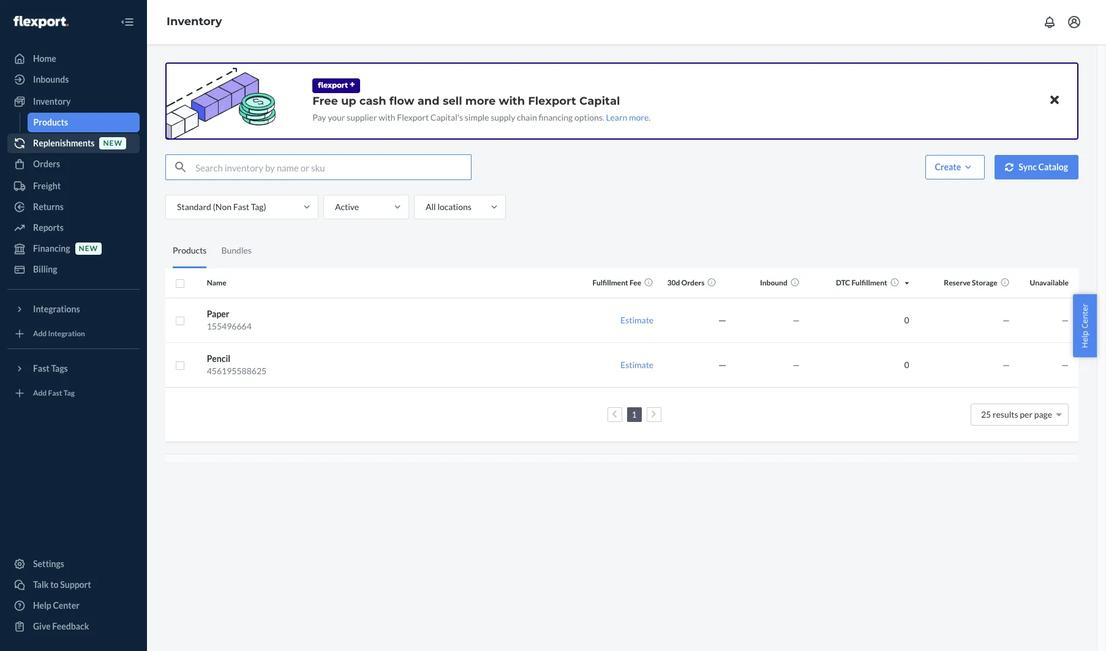 Task type: vqa. For each thing, say whether or not it's contained in the screenshot.
first Claims from right
no



Task type: describe. For each thing, give the bounding box(es) containing it.
replenishments
[[33, 138, 95, 148]]

paper
[[207, 308, 229, 319]]

1 horizontal spatial more
[[629, 112, 649, 123]]

products link
[[27, 113, 140, 132]]

up
[[341, 94, 356, 108]]

learn more link
[[606, 112, 649, 123]]

1 link
[[629, 409, 639, 419]]

give
[[33, 621, 51, 632]]

bundles
[[221, 245, 252, 255]]

30d
[[667, 278, 680, 287]]

square image for pencil
[[175, 361, 185, 371]]

financing
[[539, 112, 573, 123]]

active
[[335, 202, 359, 212]]

flow
[[389, 94, 414, 108]]

integrations button
[[7, 300, 140, 319]]

help inside button
[[1080, 330, 1091, 348]]

talk
[[33, 579, 49, 590]]

new for financing
[[79, 244, 98, 253]]

supplier
[[347, 112, 377, 123]]

page
[[1034, 409, 1052, 419]]

1 vertical spatial inventory
[[33, 96, 71, 107]]

25 results per page
[[981, 409, 1052, 419]]

0 for 155496664
[[904, 315, 909, 325]]

freight
[[33, 181, 61, 191]]

free
[[313, 94, 338, 108]]

reserve storage
[[944, 278, 998, 287]]

paper 155496664
[[207, 308, 252, 331]]

― for 155496664
[[718, 315, 727, 325]]

results
[[993, 409, 1018, 419]]

pencil 456195588625
[[207, 353, 267, 376]]

estimate for 155496664
[[621, 315, 654, 325]]

estimate for 456195588625
[[621, 359, 654, 370]]

sync
[[1019, 162, 1037, 172]]

1 horizontal spatial inventory link
[[167, 15, 222, 28]]

billing link
[[7, 260, 140, 279]]

new for replenishments
[[103, 139, 122, 148]]

flexport logo image
[[13, 16, 68, 28]]

fast tags
[[33, 363, 68, 374]]

inbound
[[760, 278, 788, 287]]

estimate link for 155496664
[[621, 315, 654, 325]]

integration
[[48, 329, 85, 338]]

learn
[[606, 112, 627, 123]]

give feedback
[[33, 621, 89, 632]]

2 fulfillment from the left
[[852, 278, 887, 287]]

fast tags button
[[7, 359, 140, 379]]

Search inventory by name or sku text field
[[195, 155, 471, 179]]

tags
[[51, 363, 68, 374]]

25 results per page option
[[981, 409, 1052, 419]]

0 horizontal spatial orders
[[33, 159, 60, 169]]

unavailable
[[1030, 278, 1069, 287]]

all
[[426, 202, 436, 212]]

capital's
[[431, 112, 463, 123]]

fee
[[630, 278, 641, 287]]

help center link
[[7, 596, 140, 616]]

reports
[[33, 222, 64, 233]]

options.
[[575, 112, 604, 123]]

30d orders
[[667, 278, 705, 287]]

0 for 456195588625
[[904, 359, 909, 370]]

add fast tag
[[33, 389, 75, 398]]

create button
[[926, 155, 985, 179]]

settings
[[33, 559, 64, 569]]

close image
[[1051, 93, 1059, 107]]

0 horizontal spatial with
[[379, 112, 395, 123]]

fulfillment fee
[[593, 278, 641, 287]]

locations
[[438, 202, 472, 212]]

standard
[[177, 202, 211, 212]]

billing
[[33, 264, 57, 274]]

456195588625
[[207, 365, 267, 376]]

1 horizontal spatial inventory
[[167, 15, 222, 28]]

155496664
[[207, 321, 252, 331]]

1 square image from the top
[[175, 279, 185, 288]]

― for 456195588625
[[718, 359, 727, 370]]

2 vertical spatial fast
[[48, 389, 62, 398]]

all locations
[[426, 202, 472, 212]]

talk to support
[[33, 579, 91, 590]]

1 fulfillment from the left
[[593, 278, 628, 287]]



Task type: locate. For each thing, give the bounding box(es) containing it.
1 vertical spatial products
[[173, 245, 207, 255]]

fulfillment
[[593, 278, 628, 287], [852, 278, 887, 287]]

1 horizontal spatial new
[[103, 139, 122, 148]]

simple
[[465, 112, 489, 123]]

fast left tags
[[33, 363, 49, 374]]

financing
[[33, 243, 70, 254]]

add down fast tags
[[33, 389, 47, 398]]

square image left paper
[[175, 316, 185, 326]]

0 vertical spatial flexport
[[528, 94, 576, 108]]

0 vertical spatial ―
[[718, 315, 727, 325]]

add for add integration
[[33, 329, 47, 338]]

add
[[33, 329, 47, 338], [33, 389, 47, 398]]

chain
[[517, 112, 537, 123]]

integrations
[[33, 304, 80, 314]]

to
[[50, 579, 59, 590]]

0 horizontal spatial center
[[53, 600, 80, 611]]

catalog
[[1039, 162, 1068, 172]]

1 0 from the top
[[904, 315, 909, 325]]

add integration link
[[7, 324, 140, 344]]

center
[[1080, 303, 1091, 328], [53, 600, 80, 611]]

flexport
[[528, 94, 576, 108], [397, 112, 429, 123]]

0 vertical spatial estimate
[[621, 315, 654, 325]]

products inside products link
[[33, 117, 68, 127]]

25
[[981, 409, 991, 419]]

orders right 30d
[[681, 278, 705, 287]]

0 horizontal spatial new
[[79, 244, 98, 253]]

help center button
[[1073, 294, 1097, 357]]

add fast tag link
[[7, 383, 140, 403]]

pencil
[[207, 353, 230, 364]]

fast left tag)
[[233, 202, 249, 212]]

create
[[935, 162, 961, 172]]

capital
[[579, 94, 620, 108]]

reports link
[[7, 218, 140, 238]]

square image left name
[[175, 279, 185, 288]]

2 add from the top
[[33, 389, 47, 398]]

0 horizontal spatial flexport
[[397, 112, 429, 123]]

with
[[499, 94, 525, 108], [379, 112, 395, 123]]

1 vertical spatial flexport
[[397, 112, 429, 123]]

1 vertical spatial orders
[[681, 278, 705, 287]]

open notifications image
[[1043, 15, 1057, 29]]

—
[[793, 315, 800, 325], [1003, 315, 1010, 325], [1062, 315, 1069, 325], [793, 359, 800, 370], [1003, 359, 1010, 370], [1062, 359, 1069, 370]]

per
[[1020, 409, 1033, 419]]

orders link
[[7, 154, 140, 174]]

2 ― from the top
[[718, 359, 727, 370]]

close navigation image
[[120, 15, 135, 29]]

1 horizontal spatial orders
[[681, 278, 705, 287]]

fulfillment right dtc at the right of page
[[852, 278, 887, 287]]

estimate down fee
[[621, 315, 654, 325]]

0
[[904, 315, 909, 325], [904, 359, 909, 370]]

center inside button
[[1080, 303, 1091, 328]]

storage
[[972, 278, 998, 287]]

0 vertical spatial add
[[33, 329, 47, 338]]

home
[[33, 53, 56, 64]]

estimate link
[[621, 315, 654, 325], [621, 359, 654, 370]]

inbounds
[[33, 74, 69, 85]]

0 vertical spatial center
[[1080, 303, 1091, 328]]

returns link
[[7, 197, 140, 217]]

new down products link
[[103, 139, 122, 148]]

estimate link for 456195588625
[[621, 359, 654, 370]]

0 vertical spatial fast
[[233, 202, 249, 212]]

estimate link up the 1 at the bottom of the page
[[621, 359, 654, 370]]

1 ― from the top
[[718, 315, 727, 325]]

1 vertical spatial help
[[33, 600, 51, 611]]

1 vertical spatial estimate
[[621, 359, 654, 370]]

estimate up the 1 at the bottom of the page
[[621, 359, 654, 370]]

settings link
[[7, 554, 140, 574]]

and
[[418, 94, 440, 108]]

0 vertical spatial inventory link
[[167, 15, 222, 28]]

fulfillment left fee
[[593, 278, 628, 287]]

reserve
[[944, 278, 971, 287]]

0 horizontal spatial inventory link
[[7, 92, 140, 111]]

1 vertical spatial more
[[629, 112, 649, 123]]

1 vertical spatial inventory link
[[7, 92, 140, 111]]

0 vertical spatial inventory
[[167, 15, 222, 28]]

inbounds link
[[7, 70, 140, 89]]

help center inside button
[[1080, 303, 1091, 348]]

tag
[[64, 389, 75, 398]]

0 vertical spatial 0
[[904, 315, 909, 325]]

0 vertical spatial orders
[[33, 159, 60, 169]]

sync alt image
[[1005, 163, 1014, 171]]

1 horizontal spatial with
[[499, 94, 525, 108]]

chevron left image
[[612, 410, 617, 419]]

name
[[207, 278, 226, 287]]

give feedback button
[[7, 617, 140, 636]]

help
[[1080, 330, 1091, 348], [33, 600, 51, 611]]

2 vertical spatial square image
[[175, 361, 185, 371]]

1 horizontal spatial help center
[[1080, 303, 1091, 348]]

products
[[33, 117, 68, 127], [173, 245, 207, 255]]

1 horizontal spatial help
[[1080, 330, 1091, 348]]

square image left pencil in the bottom of the page
[[175, 361, 185, 371]]

returns
[[33, 202, 64, 212]]

products down standard
[[173, 245, 207, 255]]

0 vertical spatial estimate link
[[621, 315, 654, 325]]

0 horizontal spatial more
[[465, 94, 496, 108]]

0 horizontal spatial inventory
[[33, 96, 71, 107]]

(non
[[213, 202, 232, 212]]

cash
[[359, 94, 386, 108]]

0 vertical spatial products
[[33, 117, 68, 127]]

0 horizontal spatial fulfillment
[[593, 278, 628, 287]]

0 horizontal spatial products
[[33, 117, 68, 127]]

2 square image from the top
[[175, 316, 185, 326]]

1 vertical spatial fast
[[33, 363, 49, 374]]

0 vertical spatial more
[[465, 94, 496, 108]]

―
[[718, 315, 727, 325], [718, 359, 727, 370]]

talk to support button
[[7, 575, 140, 595]]

standard (non fast tag)
[[177, 202, 266, 212]]

fast inside dropdown button
[[33, 363, 49, 374]]

.
[[649, 112, 651, 123]]

2 estimate from the top
[[621, 359, 654, 370]]

flexport up the financing
[[528, 94, 576, 108]]

dtc
[[836, 278, 850, 287]]

1
[[632, 409, 637, 419]]

1 horizontal spatial center
[[1080, 303, 1091, 328]]

1 horizontal spatial fulfillment
[[852, 278, 887, 287]]

feedback
[[52, 621, 89, 632]]

1 vertical spatial help center
[[33, 600, 80, 611]]

new down reports link
[[79, 244, 98, 253]]

add left integration
[[33, 329, 47, 338]]

sell
[[443, 94, 462, 108]]

chevron right image
[[651, 410, 657, 419]]

1 add from the top
[[33, 329, 47, 338]]

pay
[[313, 112, 326, 123]]

2 0 from the top
[[904, 359, 909, 370]]

0 horizontal spatial help
[[33, 600, 51, 611]]

0 vertical spatial new
[[103, 139, 122, 148]]

1 estimate from the top
[[621, 315, 654, 325]]

1 vertical spatial ―
[[718, 359, 727, 370]]

0 vertical spatial square image
[[175, 279, 185, 288]]

0 vertical spatial help
[[1080, 330, 1091, 348]]

0 vertical spatial help center
[[1080, 303, 1091, 348]]

tag)
[[251, 202, 266, 212]]

support
[[60, 579, 91, 590]]

1 vertical spatial 0
[[904, 359, 909, 370]]

add for add fast tag
[[33, 389, 47, 398]]

dtc fulfillment
[[836, 278, 887, 287]]

0 vertical spatial with
[[499, 94, 525, 108]]

more up simple
[[465, 94, 496, 108]]

freight link
[[7, 176, 140, 196]]

sync catalog button
[[995, 155, 1079, 179]]

with up supply
[[499, 94, 525, 108]]

orders
[[33, 159, 60, 169], [681, 278, 705, 287]]

flexport down flow
[[397, 112, 429, 123]]

1 estimate link from the top
[[621, 315, 654, 325]]

1 vertical spatial square image
[[175, 316, 185, 326]]

1 horizontal spatial products
[[173, 245, 207, 255]]

with down the cash
[[379, 112, 395, 123]]

more right learn
[[629, 112, 649, 123]]

home link
[[7, 49, 140, 69]]

1 vertical spatial add
[[33, 389, 47, 398]]

fast
[[233, 202, 249, 212], [33, 363, 49, 374], [48, 389, 62, 398]]

help center
[[1080, 303, 1091, 348], [33, 600, 80, 611]]

2 estimate link from the top
[[621, 359, 654, 370]]

estimate
[[621, 315, 654, 325], [621, 359, 654, 370]]

open account menu image
[[1067, 15, 1082, 29]]

1 vertical spatial center
[[53, 600, 80, 611]]

1 vertical spatial with
[[379, 112, 395, 123]]

1 horizontal spatial flexport
[[528, 94, 576, 108]]

square image for paper
[[175, 316, 185, 326]]

inventory link
[[167, 15, 222, 28], [7, 92, 140, 111]]

your
[[328, 112, 345, 123]]

1 vertical spatial estimate link
[[621, 359, 654, 370]]

1 vertical spatial new
[[79, 244, 98, 253]]

3 square image from the top
[[175, 361, 185, 371]]

orders up freight in the left of the page
[[33, 159, 60, 169]]

new
[[103, 139, 122, 148], [79, 244, 98, 253]]

sync catalog
[[1019, 162, 1068, 172]]

fast left the tag
[[48, 389, 62, 398]]

0 horizontal spatial help center
[[33, 600, 80, 611]]

products up replenishments
[[33, 117, 68, 127]]

free up cash flow and sell more with flexport capital pay your supplier with flexport capital's simple supply chain financing options. learn more .
[[313, 94, 651, 123]]

supply
[[491, 112, 515, 123]]

add integration
[[33, 329, 85, 338]]

square image
[[175, 279, 185, 288], [175, 316, 185, 326], [175, 361, 185, 371]]

estimate link down fee
[[621, 315, 654, 325]]



